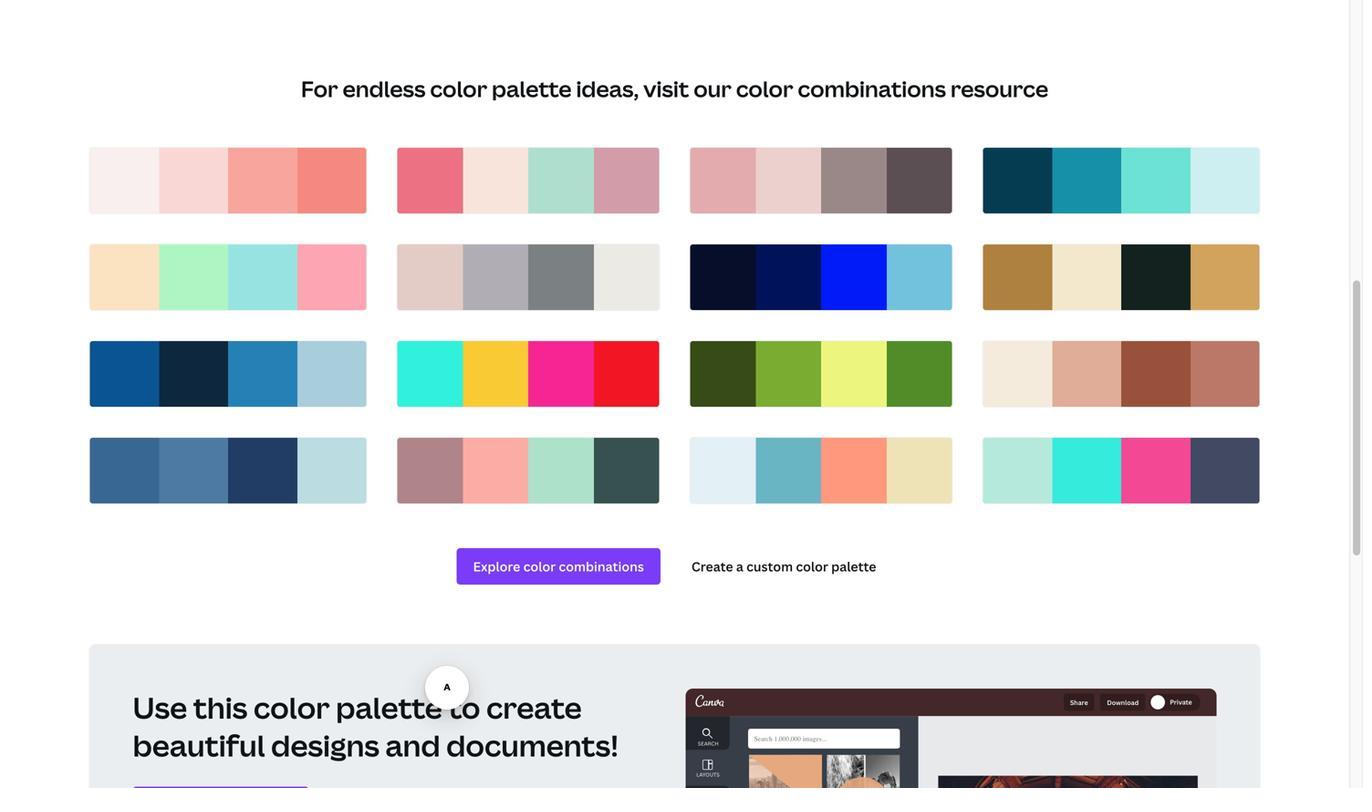 Task type: locate. For each thing, give the bounding box(es) containing it.
palette left ideas,
[[492, 74, 572, 104]]

0 horizontal spatial palette
[[336, 688, 442, 728]]

beautiful
[[133, 726, 265, 766]]

visit
[[644, 74, 689, 104]]

palette for to
[[336, 688, 442, 728]]

1 horizontal spatial palette
[[492, 74, 572, 104]]

1 vertical spatial palette
[[336, 688, 442, 728]]

use
[[133, 688, 187, 728]]

for endless color palette ideas, visit our color combinations resource
[[301, 74, 1049, 104]]

color
[[430, 74, 488, 104], [736, 74, 794, 104], [254, 688, 330, 728]]

0 vertical spatial palette
[[492, 74, 572, 104]]

1 horizontal spatial color
[[430, 74, 488, 104]]

palette
[[492, 74, 572, 104], [336, 688, 442, 728]]

our
[[694, 74, 732, 104]]

to
[[448, 688, 481, 728]]

color for use this color palette to create beautiful designs and documents!
[[254, 688, 330, 728]]

use this color palette to create beautiful designs and documents!
[[133, 688, 619, 766]]

this
[[193, 688, 248, 728]]

color inside use this color palette to create beautiful designs and documents!
[[254, 688, 330, 728]]

documents!
[[447, 726, 619, 766]]

palette for ideas,
[[492, 74, 572, 104]]

palette inside use this color palette to create beautiful designs and documents!
[[336, 688, 442, 728]]

color right our
[[736, 74, 794, 104]]

palette left to
[[336, 688, 442, 728]]

0 horizontal spatial color
[[254, 688, 330, 728]]

designs
[[271, 726, 380, 766]]

color right endless
[[430, 74, 488, 104]]

color right this
[[254, 688, 330, 728]]



Task type: vqa. For each thing, say whether or not it's contained in the screenshot.
the bottom WEBSITE BY CANVA CREATIVE STUDIO
no



Task type: describe. For each thing, give the bounding box(es) containing it.
create
[[487, 688, 582, 728]]

for
[[301, 74, 338, 104]]

2 horizontal spatial color
[[736, 74, 794, 104]]

endless
[[343, 74, 426, 104]]

combinations
[[798, 74, 947, 104]]

color for for endless color palette ideas, visit our color combinations resource
[[430, 74, 488, 104]]

and
[[386, 726, 441, 766]]

resource
[[951, 74, 1049, 104]]

ideas,
[[576, 74, 639, 104]]



